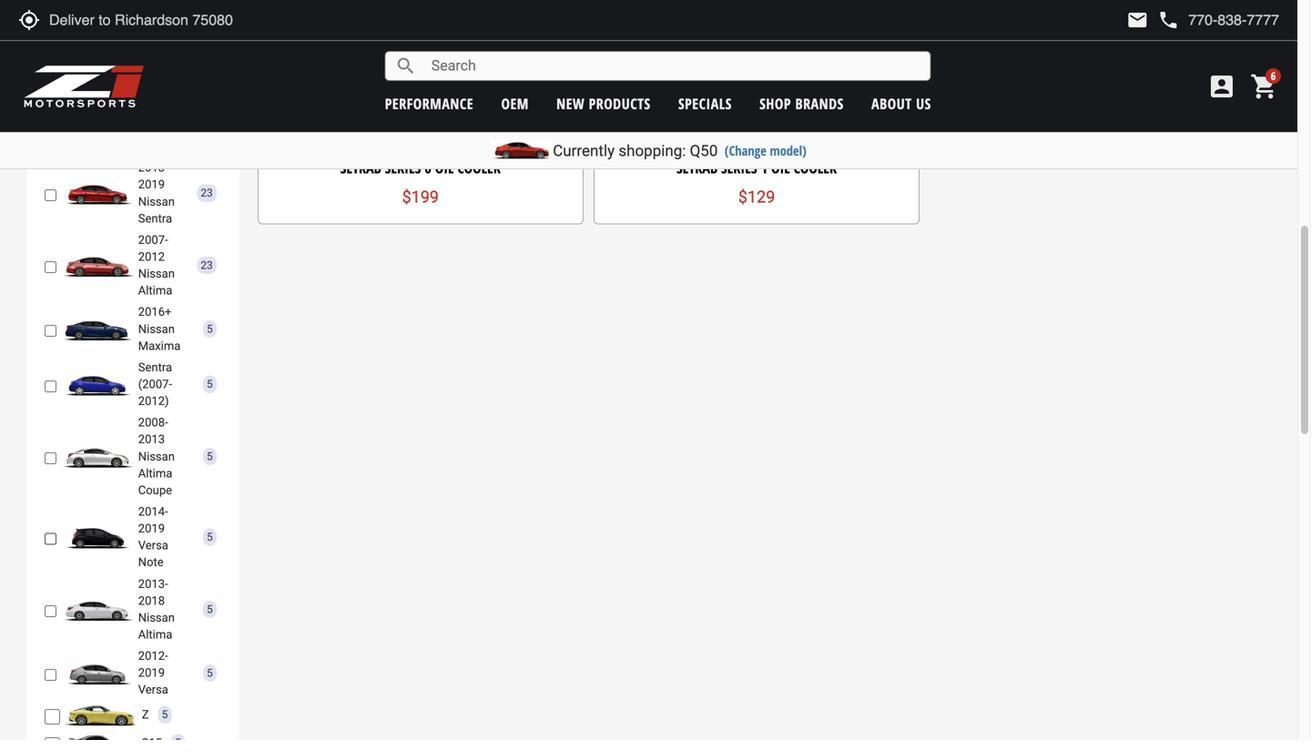 Task type: locate. For each thing, give the bounding box(es) containing it.
new products link
[[557, 94, 651, 113]]

23 right 2007- 2012 nissan altima
[[201, 259, 213, 272]]

2 versa from the top
[[138, 683, 168, 697]]

nissan maxima a36 2016 2017 2018 2019 2020 2021 2022 2023 vq35de 3.5l s sv sr sl z1 motorsports image
[[61, 317, 134, 341]]

nissan inside 2009- 2015 nissan maxima
[[138, 122, 175, 136]]

cooler
[[457, 158, 501, 178], [794, 158, 837, 178]]

versa for 2012- 2019 versa
[[138, 683, 168, 697]]

1 vertical spatial 23
[[201, 259, 213, 272]]

brands
[[795, 94, 844, 113]]

series left '6'
[[385, 158, 421, 178]]

nissan for 2013- 2019 nissan sentra
[[138, 195, 175, 208]]

coupe
[[138, 483, 172, 497]]

0 horizontal spatial cooler
[[457, 158, 501, 178]]

2013- for 2019
[[138, 161, 168, 175]]

versa up z
[[138, 683, 168, 697]]

q50
[[690, 142, 718, 160]]

performance link
[[385, 94, 474, 113]]

5 nissan from the top
[[138, 450, 175, 463]]

my_location
[[18, 9, 40, 31]]

2012- 2019 versa
[[138, 649, 168, 697]]

oil right '6'
[[435, 158, 454, 178]]

2013- for 2018
[[138, 577, 168, 591]]

1 vertical spatial altima
[[138, 467, 172, 480]]

0 horizontal spatial setrab
[[340, 158, 381, 178]]

model)
[[770, 142, 807, 159]]

2019 inside 2013- 2019 nissan sentra
[[138, 178, 165, 191]]

1 2019 from the top
[[138, 178, 165, 191]]

altima up coupe
[[138, 467, 172, 480]]

2013-
[[138, 161, 168, 175], [138, 577, 168, 591]]

1 series from the left
[[385, 158, 421, 178]]

altima inside the 2008- 2013 nissan altima coupe
[[138, 467, 172, 480]]

1 horizontal spatial setrab
[[677, 158, 718, 178]]

2 cooler from the left
[[794, 158, 837, 178]]

0 vertical spatial sentra
[[138, 212, 172, 225]]

nissan down 2015
[[138, 122, 175, 136]]

maxima
[[138, 139, 181, 153], [138, 339, 181, 353]]

2019 for 2012-
[[138, 666, 165, 680]]

nissan
[[138, 122, 175, 136], [138, 195, 175, 208], [138, 267, 175, 281], [138, 322, 175, 336], [138, 450, 175, 463], [138, 611, 175, 625]]

2009-
[[138, 89, 168, 102]]

3 2019 from the top
[[138, 666, 165, 680]]

setrab left '6'
[[340, 158, 381, 178]]

2012)
[[138, 394, 169, 408]]

note
[[138, 556, 164, 569]]

2 vertical spatial 2019
[[138, 666, 165, 680]]

5 right z
[[162, 709, 168, 721]]

null image for sentra
[[61, 373, 134, 396]]

null image down nissan maxima a36 2016 2017 2018 2019 2020 2021 2022 2023 vq35de 3.5l s sv sr sl z1 motorsports image
[[61, 373, 134, 396]]

1 versa from the top
[[138, 539, 168, 552]]

nissan 240sx silvia zenki kouki s14 1995 1996 1997 1998 1999 ka24de ka24det sr20det rb26dett z1 motorsports image
[[64, 21, 137, 44]]

shopping_cart link
[[1246, 72, 1279, 101]]

$199
[[402, 188, 439, 207]]

altima for 2008- 2013 nissan altima coupe
[[138, 467, 172, 480]]

2019 inside 2014- 2019 versa note
[[138, 522, 165, 536]]

None checkbox
[[44, 323, 56, 339], [44, 531, 56, 547], [44, 667, 56, 683], [44, 709, 60, 725], [44, 737, 60, 740], [44, 323, 56, 339], [44, 531, 56, 547], [44, 667, 56, 683], [44, 709, 60, 725], [44, 737, 60, 740]]

2019 inside 2012- 2019 versa
[[138, 666, 165, 680]]

1 sentra from the top
[[138, 212, 172, 225]]

0 horizontal spatial series
[[385, 158, 421, 178]]

nissan down 2016+
[[138, 322, 175, 336]]

5 for 2014-
[[207, 531, 213, 544]]

1 nissan from the top
[[138, 122, 175, 136]]

specials link
[[678, 94, 732, 113]]

2 sentra from the top
[[138, 361, 172, 374]]

3 altima from the top
[[138, 628, 172, 642]]

2019 down "2012-"
[[138, 666, 165, 680]]

sentra (2007- 2012)
[[138, 361, 172, 408]]

1 vertical spatial 2019
[[138, 522, 165, 536]]

nissan for 2009- 2015 nissan maxima
[[138, 122, 175, 136]]

setrab left (change
[[677, 158, 718, 178]]

null image
[[61, 373, 134, 396], [61, 526, 134, 549], [61, 661, 134, 685], [64, 731, 137, 740]]

1 vertical spatial 2013-
[[138, 577, 168, 591]]

shop brands link
[[760, 94, 844, 113]]

1 23 from the top
[[201, 187, 213, 200]]

1 horizontal spatial oil
[[771, 158, 790, 178]]

2 vertical spatial altima
[[138, 628, 172, 642]]

setrab series 1 oil cooler
[[677, 158, 837, 178]]

nissan for 2013- 2018 nissan altima
[[138, 611, 175, 625]]

5 right 2012- 2019 versa
[[207, 667, 213, 680]]

2012-
[[138, 649, 168, 663]]

5 right sentra (2007- 2012)
[[207, 378, 213, 391]]

1 altima from the top
[[138, 284, 172, 297]]

oil
[[435, 158, 454, 178], [771, 158, 790, 178]]

2013- up 2018
[[138, 577, 168, 591]]

series left 1
[[721, 158, 757, 178]]

2019 right nissan sentra b17 2013 2014 2015 2016 2017 2018 2019 mr16ddt mra8de 1.6l 1.8l turbo fe sl sr s nismo z1 motorsports image
[[138, 178, 165, 191]]

5 for sentra
[[207, 378, 213, 391]]

(change model) link
[[725, 142, 807, 159]]

1 setrab from the left
[[340, 158, 381, 178]]

5 for 2013-
[[207, 603, 213, 616]]

2009- 2015 nissan maxima
[[138, 89, 181, 153]]

2008- 2013 nissan altima coupe
[[138, 416, 175, 497]]

nissan down 2013
[[138, 450, 175, 463]]

1 horizontal spatial series
[[721, 158, 757, 178]]

new products
[[557, 94, 651, 113]]

2019
[[138, 178, 165, 191], [138, 522, 165, 536], [138, 666, 165, 680]]

altima
[[138, 284, 172, 297], [138, 467, 172, 480], [138, 628, 172, 642]]

0 vertical spatial versa
[[138, 539, 168, 552]]

null image left 2014- 2019 versa note
[[61, 526, 134, 549]]

2013- 2019 nissan sentra
[[138, 161, 175, 225]]

2016+ nissan maxima
[[138, 305, 181, 353]]

2 maxima from the top
[[138, 339, 181, 353]]

versa
[[138, 539, 168, 552], [138, 683, 168, 697]]

29
[[175, 26, 187, 39]]

2013- down 2009- 2015 nissan maxima
[[138, 161, 168, 175]]

2013- inside 2013- 2019 nissan sentra
[[138, 161, 168, 175]]

1 horizontal spatial cooler
[[794, 158, 837, 178]]

4 nissan from the top
[[138, 322, 175, 336]]

1 vertical spatial versa
[[138, 683, 168, 697]]

sentra inside 2013- 2019 nissan sentra
[[138, 212, 172, 225]]

sentra up 2007- on the top of the page
[[138, 212, 172, 225]]

2 2019 from the top
[[138, 522, 165, 536]]

1 vertical spatial maxima
[[138, 339, 181, 353]]

sentra
[[138, 212, 172, 225], [138, 361, 172, 374]]

shopping:
[[619, 142, 686, 160]]

0 horizontal spatial oil
[[435, 158, 454, 178]]

nissan maxima a35 2009 2010 2011 2012 2013 2014 2015 vq35de 3.5l le s sv sr sport z1 motorsports image
[[61, 109, 134, 133]]

1
[[761, 158, 768, 178]]

series
[[385, 158, 421, 178], [721, 158, 757, 178]]

nissan down 2012
[[138, 267, 175, 281]]

3 nissan from the top
[[138, 267, 175, 281]]

cooler right '6'
[[457, 158, 501, 178]]

2008-
[[138, 416, 168, 429]]

0 vertical spatial maxima
[[138, 139, 181, 153]]

performance
[[385, 94, 474, 113]]

2019 for 2014-
[[138, 522, 165, 536]]

phone
[[1158, 9, 1180, 31]]

sentra up (2007- on the bottom left of page
[[138, 361, 172, 374]]

23 right 2013- 2019 nissan sentra
[[201, 187, 213, 200]]

2 series from the left
[[721, 158, 757, 178]]

23
[[201, 187, 213, 200], [201, 259, 213, 272]]

0 vertical spatial 23
[[201, 187, 213, 200]]

0 vertical spatial altima
[[138, 284, 172, 297]]

2 setrab from the left
[[677, 158, 718, 178]]

maxima down 2015
[[138, 139, 181, 153]]

6 nissan from the top
[[138, 611, 175, 625]]

5 right the 2008- 2013 nissan altima coupe
[[207, 450, 213, 463]]

5 right 2013- 2018 nissan altima
[[207, 603, 213, 616]]

5
[[207, 323, 213, 336], [207, 378, 213, 391], [207, 450, 213, 463], [207, 531, 213, 544], [207, 603, 213, 616], [207, 667, 213, 680], [162, 709, 168, 721]]

altima inside 2007- 2012 nissan altima
[[138, 284, 172, 297]]

altima inside 2013- 2018 nissan altima
[[138, 628, 172, 642]]

about us link
[[872, 94, 931, 113]]

1 vertical spatial sentra
[[138, 361, 172, 374]]

23 for sentra
[[201, 187, 213, 200]]

1 oil from the left
[[435, 158, 454, 178]]

cooler right 1
[[794, 158, 837, 178]]

0 vertical spatial 2013-
[[138, 161, 168, 175]]

nissan up 2007- on the top of the page
[[138, 195, 175, 208]]

2 nissan from the top
[[138, 195, 175, 208]]

5 right 2014- 2019 versa note
[[207, 531, 213, 544]]

cooler for setrab series 1 oil cooler
[[794, 158, 837, 178]]

1 cooler from the left
[[457, 158, 501, 178]]

fx35
[[138, 50, 165, 64]]

6
[[425, 158, 431, 178]]

2015
[[138, 106, 165, 119]]

maxima down 2016+
[[138, 339, 181, 353]]

altima up "2012-"
[[138, 628, 172, 642]]

2019 down 2014- on the left
[[138, 522, 165, 536]]

infiniti fx35 fx45 2003 2004 2005 2006 2007 2008 2009 2010 2011 2012 2013 vq35de vq35hr vk45de vk45dd z1 motorsports image
[[61, 54, 134, 78]]

altima up 2016+
[[138, 284, 172, 297]]

versa up note at bottom left
[[138, 539, 168, 552]]

2 altima from the top
[[138, 467, 172, 480]]

5 right 2016+ nissan maxima
[[207, 323, 213, 336]]

1 2013- from the top
[[138, 161, 168, 175]]

0 vertical spatial 2019
[[138, 178, 165, 191]]

nissan down 2018
[[138, 611, 175, 625]]

None checkbox
[[44, 0, 60, 14], [44, 27, 60, 42], [44, 60, 56, 75], [44, 187, 56, 203], [44, 260, 56, 275], [44, 379, 56, 394], [44, 451, 56, 466], [44, 604, 56, 619], [44, 0, 60, 14], [44, 27, 60, 42], [44, 60, 56, 75], [44, 187, 56, 203], [44, 260, 56, 275], [44, 379, 56, 394], [44, 451, 56, 466], [44, 604, 56, 619]]

2 2013- from the top
[[138, 577, 168, 591]]

(change
[[725, 142, 767, 159]]

setrab
[[340, 158, 381, 178], [677, 158, 718, 178]]

null image up 2023 nissan z image
[[61, 661, 134, 685]]

oil right 1
[[771, 158, 790, 178]]

oem
[[501, 94, 529, 113]]

23 for altima
[[201, 259, 213, 272]]

2013- inside 2013- 2018 nissan altima
[[138, 577, 168, 591]]

2 23 from the top
[[201, 259, 213, 272]]

2 oil from the left
[[771, 158, 790, 178]]

oem link
[[501, 94, 529, 113]]

currently
[[553, 142, 615, 160]]



Task type: vqa. For each thing, say whether or not it's contained in the screenshot.


Task type: describe. For each thing, give the bounding box(es) containing it.
2013- 2018 nissan altima
[[138, 577, 175, 642]]

altima for 2007- 2012 nissan altima
[[138, 284, 172, 297]]

null image for 2012-
[[61, 661, 134, 685]]

mail phone
[[1127, 9, 1180, 31]]

nissan for 2007- 2012 nissan altima
[[138, 267, 175, 281]]

2012
[[138, 250, 165, 264]]

/
[[168, 50, 173, 64]]

oil for 1
[[771, 158, 790, 178]]

2007-
[[138, 233, 168, 247]]

shopping_cart
[[1250, 72, 1279, 101]]

z1 motorsports logo image
[[23, 64, 145, 109]]

2014- 2019 versa note
[[138, 505, 168, 569]]

about us
[[872, 94, 931, 113]]

5 for 2012-
[[207, 667, 213, 680]]

1 maxima from the top
[[138, 139, 181, 153]]

mail
[[1127, 9, 1149, 31]]

us
[[916, 94, 931, 113]]

2013
[[138, 433, 165, 446]]

null image for 2014-
[[61, 526, 134, 549]]

phone link
[[1158, 9, 1279, 31]]

Search search field
[[417, 52, 930, 80]]

(2007-
[[138, 377, 172, 391]]

account_box link
[[1203, 72, 1241, 101]]

shop
[[760, 94, 791, 113]]

setrab for setrab series 6 oil cooler
[[340, 158, 381, 178]]

nissan inside 2016+ nissan maxima
[[138, 322, 175, 336]]

altima for 2013- 2018 nissan altima
[[138, 628, 172, 642]]

cooler for setrab series 6 oil cooler
[[457, 158, 501, 178]]

shop brands
[[760, 94, 844, 113]]

null image down 2023 nissan z image
[[64, 731, 137, 740]]

about
[[872, 94, 912, 113]]

2007- 2012 nissan altima
[[138, 233, 175, 297]]

mail link
[[1127, 9, 1149, 31]]

$129
[[738, 188, 775, 207]]

products
[[589, 94, 651, 113]]

nissan for 2008- 2013 nissan altima coupe
[[138, 450, 175, 463]]

nissan altima coupe cl32 2008 2009 2010 2011 2012 2013 qr25de vq35de 2.5l 3.5l s sr se z1 motorsports image
[[61, 445, 134, 469]]

series for 6
[[385, 158, 421, 178]]

2023 nissan z image
[[64, 703, 137, 727]]

oil for 6
[[435, 158, 454, 178]]

5 for 2008-
[[207, 450, 213, 463]]

currently shopping: q50 (change model)
[[553, 142, 807, 160]]

setrab for setrab series 1 oil cooler
[[677, 158, 718, 178]]

series for 1
[[721, 158, 757, 178]]

nissan altima sedan l32 2007 2008 2009 2010 2011 2012 qr25de vq35de 2.5l 3.5l s sr sl se z1 motorsports image
[[61, 254, 134, 277]]

search
[[395, 55, 417, 77]]

5 for 2016+
[[207, 323, 213, 336]]

fx35 / fx45
[[138, 50, 173, 81]]

new
[[557, 94, 585, 113]]

versa for 2014- 2019 versa note
[[138, 539, 168, 552]]

fx45
[[138, 67, 165, 81]]

2014-
[[138, 505, 168, 519]]

nissan 240sx silvia zenki kouki s13 rps13 180sx 1989 1990 1991 1992 1993 1994 ka24e ka24de ka24det sr20det rb26dett z1 motorsports image
[[64, 0, 137, 16]]

s14
[[142, 25, 162, 39]]

specials
[[678, 94, 732, 113]]

setrab series 6 oil cooler
[[340, 158, 501, 178]]

2016+
[[138, 305, 172, 319]]

2019 for 2013-
[[138, 178, 165, 191]]

nissan altima sedan l33 2013 2014 2015 2016 2017 2018 qr25de vq35de 2.5l 3.5l s sr sl se z1 motorsports image
[[61, 598, 134, 621]]

nissan sentra b17 2013 2014 2015 2016 2017 2018 2019 mr16ddt mra8de 1.6l 1.8l turbo fe sl sr s nismo z1 motorsports image
[[61, 181, 134, 205]]

2018
[[138, 594, 165, 608]]

z
[[142, 708, 149, 722]]

account_box
[[1207, 72, 1237, 101]]



